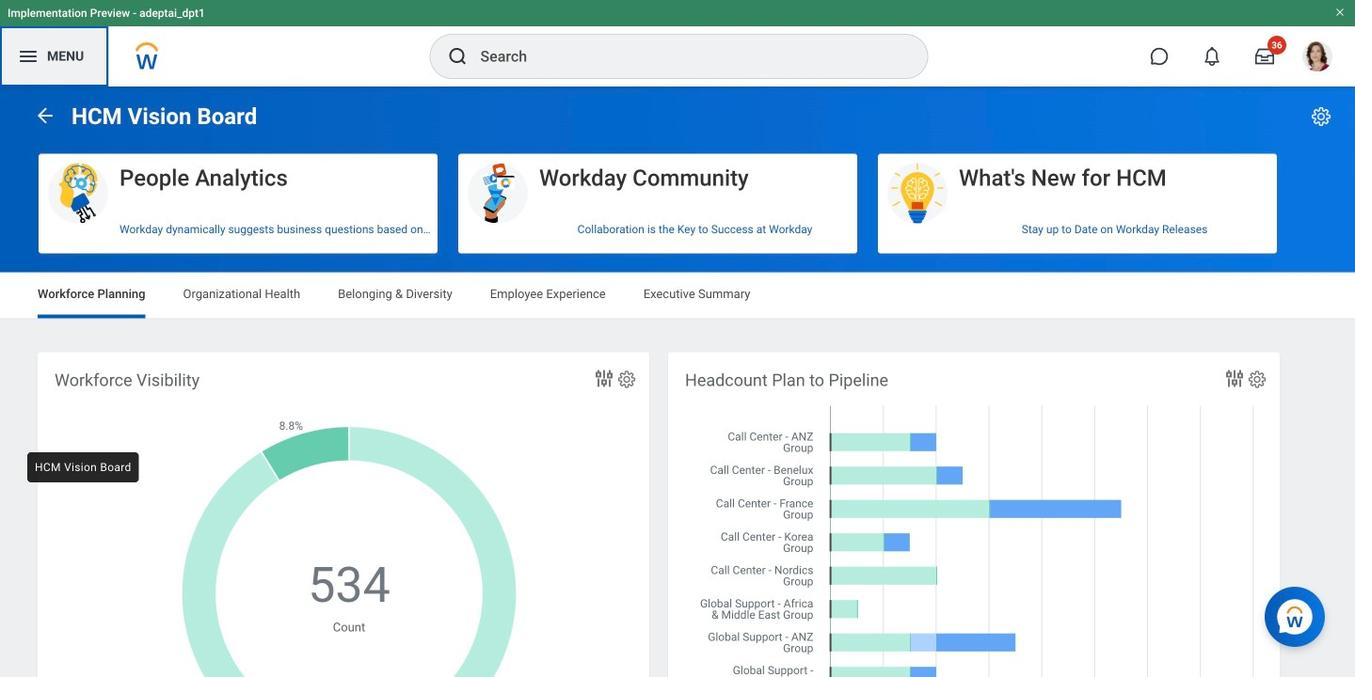 Task type: locate. For each thing, give the bounding box(es) containing it.
banner
[[0, 0, 1355, 87]]

configure and view chart data image
[[1224, 368, 1246, 390]]

headcount plan to pipeline element
[[668, 352, 1280, 678]]

main content
[[0, 87, 1355, 678]]

tab list
[[19, 273, 1337, 319]]

justify image
[[17, 45, 40, 68]]

previous page image
[[34, 104, 56, 127]]

inbox large image
[[1256, 47, 1274, 66]]



Task type: describe. For each thing, give the bounding box(es) containing it.
search image
[[447, 45, 469, 68]]

Search Workday  search field
[[480, 36, 889, 77]]

workforce visibility element
[[38, 352, 649, 678]]

close environment banner image
[[1335, 7, 1346, 18]]

profile logan mcneil image
[[1303, 41, 1333, 75]]

configure headcount plan to pipeline image
[[1247, 369, 1268, 390]]

notifications large image
[[1203, 47, 1222, 66]]

configure this page image
[[1310, 105, 1333, 128]]



Task type: vqa. For each thing, say whether or not it's contained in the screenshot.
Edit button
no



